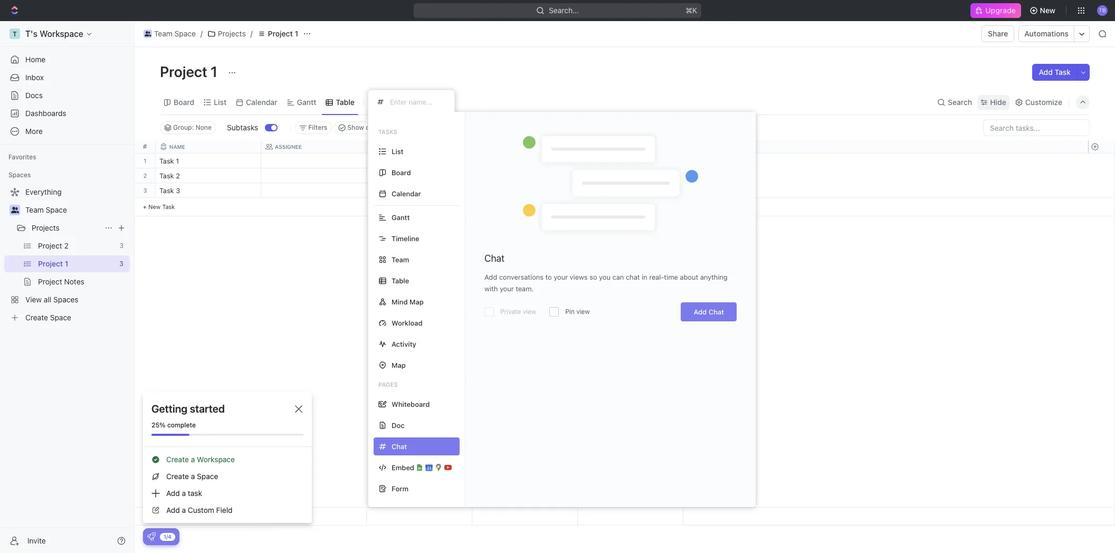 Task type: locate. For each thing, give the bounding box(es) containing it.
0 vertical spatial set priority image
[[577, 154, 593, 170]]

project 1
[[268, 29, 298, 38], [160, 63, 221, 80]]

1 vertical spatial projects
[[32, 223, 60, 232]]

1 horizontal spatial board
[[392, 168, 411, 177]]

set priority element for 2
[[577, 169, 593, 185]]

1 horizontal spatial 2
[[176, 172, 180, 180]]

row group
[[135, 154, 156, 217], [156, 154, 684, 217], [1089, 154, 1115, 217], [1089, 508, 1115, 525]]

2 for 1
[[143, 172, 147, 179]]

0 horizontal spatial gantt
[[297, 97, 317, 106]]

team right user group image
[[25, 205, 44, 214]]

table link
[[334, 95, 355, 110]]

create for create a workspace
[[166, 455, 189, 464]]

2 to do from the top
[[373, 187, 392, 194]]

0 horizontal spatial /
[[201, 29, 203, 38]]

1 vertical spatial create
[[166, 472, 189, 481]]

add inside button
[[1040, 68, 1054, 77]]

1 horizontal spatial team space
[[154, 29, 196, 38]]

1 view from the left
[[523, 308, 537, 316]]

projects link inside tree
[[32, 220, 100, 237]]

1 vertical spatial gantt
[[392, 213, 410, 222]]

create up add a task
[[166, 472, 189, 481]]

add left task
[[166, 489, 180, 498]]

table up 'mind'
[[392, 276, 409, 285]]

1 vertical spatial team space
[[25, 205, 67, 214]]

space down create a workspace
[[197, 472, 218, 481]]

create a workspace
[[166, 455, 235, 464]]

1 horizontal spatial view
[[577, 308, 590, 316]]

space right user group image
[[46, 205, 67, 214]]

chat
[[485, 253, 505, 264], [709, 308, 725, 316]]

0 vertical spatial calendar
[[246, 97, 278, 106]]

board left list link
[[174, 97, 194, 106]]

1 horizontal spatial project
[[268, 29, 293, 38]]

1 vertical spatial to do
[[373, 187, 392, 194]]

1 set priority element from the top
[[577, 154, 593, 170]]

0 horizontal spatial table
[[336, 97, 355, 106]]

map down activity
[[392, 361, 406, 369]]

add inside add conversations to your views so you can chat in real-time about anything with your team.
[[485, 273, 498, 281]]

view for private view
[[523, 308, 537, 316]]

1 vertical spatial set priority image
[[577, 184, 593, 200]]

can
[[613, 273, 624, 281]]

do up timeline
[[383, 187, 392, 194]]

1 vertical spatial space
[[46, 205, 67, 214]]

to do for ‎task 2
[[373, 173, 392, 180]]

do down tasks
[[383, 173, 392, 180]]

1 horizontal spatial projects link
[[205, 27, 249, 40]]

0 vertical spatial list
[[214, 97, 227, 106]]

complete
[[167, 421, 196, 429]]

project 1 link
[[255, 27, 301, 40]]

0 vertical spatial project 1
[[268, 29, 298, 38]]

set priority image
[[577, 154, 593, 170], [577, 184, 593, 200]]

project
[[268, 29, 293, 38], [160, 63, 207, 80]]

map right 'mind'
[[410, 298, 424, 306]]

set priority element for 1
[[577, 154, 593, 170]]

1 vertical spatial new
[[148, 203, 161, 210]]

add up customize at the top right of page
[[1040, 68, 1054, 77]]

1 horizontal spatial new
[[1041, 6, 1056, 15]]

set priority element
[[577, 154, 593, 170], [577, 169, 593, 185], [577, 184, 593, 200]]

gantt left table link
[[297, 97, 317, 106]]

1 horizontal spatial calendar
[[392, 189, 421, 198]]

2 view from the left
[[577, 308, 590, 316]]

to do
[[373, 173, 392, 180], [373, 187, 392, 194]]

in
[[642, 273, 648, 281]]

customize button
[[1012, 95, 1066, 110]]

tree inside sidebar navigation
[[4, 184, 130, 326]]

calendar link
[[244, 95, 278, 110]]

add for add chat
[[694, 308, 707, 316]]

0 vertical spatial projects
[[218, 29, 246, 38]]

1 vertical spatial your
[[500, 285, 514, 293]]

tree
[[4, 184, 130, 326]]

share
[[989, 29, 1009, 38]]

calendar up 'subtasks' button
[[246, 97, 278, 106]]

inbox
[[25, 73, 44, 82]]

add a task
[[166, 489, 202, 498]]

1 horizontal spatial team space link
[[141, 27, 198, 40]]

dashboards link
[[4, 105, 130, 122]]

3 set priority element from the top
[[577, 184, 593, 200]]

0 vertical spatial gantt
[[297, 97, 317, 106]]

0 vertical spatial team
[[154, 29, 173, 38]]

0 horizontal spatial your
[[500, 285, 514, 293]]

chat up with
[[485, 253, 505, 264]]

tree containing team space
[[4, 184, 130, 326]]

0 horizontal spatial view
[[523, 308, 537, 316]]

a up task
[[191, 472, 195, 481]]

gantt up timeline
[[392, 213, 410, 222]]

3
[[176, 186, 180, 195], [143, 187, 147, 194]]

0 vertical spatial board
[[174, 97, 194, 106]]

task down task 3
[[162, 203, 175, 210]]

2 vertical spatial team
[[392, 255, 409, 264]]

a
[[191, 455, 195, 464], [191, 472, 195, 481], [182, 489, 186, 498], [182, 506, 186, 515]]

a up create a space
[[191, 455, 195, 464]]

1 vertical spatial project
[[160, 63, 207, 80]]

customize
[[1026, 97, 1063, 106]]

0 vertical spatial task
[[1055, 68, 1071, 77]]

0 horizontal spatial team
[[25, 205, 44, 214]]

team space right user group image
[[25, 205, 67, 214]]

2 vertical spatial to
[[546, 273, 552, 281]]

1 set priority image from the top
[[577, 154, 593, 170]]

a for workspace
[[191, 455, 195, 464]]

to inside add conversations to your views so you can chat in real-time about anything with your team.
[[546, 273, 552, 281]]

dashboards
[[25, 109, 66, 118]]

1 vertical spatial list
[[392, 147, 404, 156]]

projects
[[218, 29, 246, 38], [32, 223, 60, 232]]

automations
[[1025, 29, 1069, 38]]

2 horizontal spatial space
[[197, 472, 218, 481]]

1 vertical spatial project 1
[[160, 63, 221, 80]]

0 vertical spatial chat
[[485, 253, 505, 264]]

upgrade link
[[971, 3, 1022, 18]]

1 vertical spatial do
[[383, 187, 392, 194]]

team right user group icon
[[154, 29, 173, 38]]

2
[[176, 172, 180, 180], [143, 172, 147, 179]]

task for new task
[[162, 203, 175, 210]]

0 vertical spatial map
[[410, 298, 424, 306]]

row
[[156, 140, 684, 154]]

new inside 'button'
[[1041, 6, 1056, 15]]

add up with
[[485, 273, 498, 281]]

list
[[214, 97, 227, 106], [392, 147, 404, 156]]

inbox link
[[4, 69, 130, 86]]

home
[[25, 55, 46, 64]]

0 horizontal spatial map
[[392, 361, 406, 369]]

team space right user group icon
[[154, 29, 196, 38]]

view
[[382, 97, 399, 106]]

#
[[143, 143, 147, 151]]

1 vertical spatial to do cell
[[367, 183, 473, 198]]

create
[[166, 455, 189, 464], [166, 472, 189, 481]]

2 set priority element from the top
[[577, 169, 593, 185]]

1 horizontal spatial gantt
[[392, 213, 410, 222]]

3 left task 3
[[143, 187, 147, 194]]

team down timeline
[[392, 255, 409, 264]]

task up customize at the top right of page
[[1055, 68, 1071, 77]]

1 vertical spatial chat
[[709, 308, 725, 316]]

a left task
[[182, 489, 186, 498]]

1 horizontal spatial your
[[554, 273, 568, 281]]

0 horizontal spatial board
[[174, 97, 194, 106]]

0 horizontal spatial team space
[[25, 205, 67, 214]]

1 create from the top
[[166, 455, 189, 464]]

1 to do from the top
[[373, 173, 392, 180]]

1 to do cell from the top
[[367, 168, 473, 183]]

a for custom
[[182, 506, 186, 515]]

create up create a space
[[166, 455, 189, 464]]

‎task down ‎task 1
[[159, 172, 174, 180]]

0 horizontal spatial new
[[148, 203, 161, 210]]

add chat
[[694, 308, 725, 316]]

table up 'show'
[[336, 97, 355, 106]]

1 vertical spatial team space link
[[25, 202, 128, 219]]

0 vertical spatial new
[[1041, 6, 1056, 15]]

0 vertical spatial to do cell
[[367, 168, 473, 183]]

Search tasks... text field
[[984, 120, 1090, 136]]

set priority image
[[577, 169, 593, 185]]

0 vertical spatial space
[[175, 29, 196, 38]]

0 horizontal spatial 3
[[143, 187, 147, 194]]

field
[[216, 506, 233, 515]]

favorites
[[8, 153, 36, 161]]

0 horizontal spatial chat
[[485, 253, 505, 264]]

2 left ‎task 2
[[143, 172, 147, 179]]

1 vertical spatial table
[[392, 276, 409, 285]]

1 horizontal spatial team
[[154, 29, 173, 38]]

0 vertical spatial projects link
[[205, 27, 249, 40]]

do
[[383, 173, 392, 180], [383, 187, 392, 194]]

add down about
[[694, 308, 707, 316]]

0 horizontal spatial 2
[[143, 172, 147, 179]]

started
[[190, 403, 225, 415]]

2 horizontal spatial team
[[392, 255, 409, 264]]

view right private
[[523, 308, 537, 316]]

0 vertical spatial ‎task
[[159, 157, 174, 165]]

1 do from the top
[[383, 173, 392, 180]]

share button
[[982, 25, 1015, 42]]

1 vertical spatial ‎task
[[159, 172, 174, 180]]

2 create from the top
[[166, 472, 189, 481]]

0 vertical spatial table
[[336, 97, 355, 106]]

automations button
[[1020, 26, 1075, 42]]

0 vertical spatial to do
[[373, 173, 392, 180]]

0 horizontal spatial list
[[214, 97, 227, 106]]

task down ‎task 2
[[159, 186, 174, 195]]

workspace
[[197, 455, 235, 464]]

your
[[554, 273, 568, 281], [500, 285, 514, 293]]

0 vertical spatial team space
[[154, 29, 196, 38]]

your right with
[[500, 285, 514, 293]]

whiteboard
[[392, 400, 430, 408]]

2 do from the top
[[383, 187, 392, 194]]

favorites button
[[4, 151, 41, 164]]

‎task up ‎task 2
[[159, 157, 174, 165]]

2 up task 3
[[176, 172, 180, 180]]

board down tasks
[[392, 168, 411, 177]]

view right pin
[[577, 308, 590, 316]]

user group image
[[11, 207, 19, 213]]

space right user group icon
[[175, 29, 196, 38]]

‎task
[[159, 157, 174, 165], [159, 172, 174, 180]]

0 vertical spatial create
[[166, 455, 189, 464]]

cell
[[261, 154, 367, 168], [367, 154, 473, 168], [473, 154, 578, 168], [261, 168, 367, 183], [473, 168, 578, 183], [261, 183, 367, 198], [473, 183, 578, 198]]

1 / from the left
[[201, 29, 203, 38]]

1
[[295, 29, 298, 38], [211, 63, 218, 80], [176, 157, 179, 165], [144, 157, 147, 164]]

2 set priority image from the top
[[577, 184, 593, 200]]

add for add a custom field
[[166, 506, 180, 515]]

add task
[[1040, 68, 1071, 77]]

1 ‎task from the top
[[159, 157, 174, 165]]

‎task for ‎task 2
[[159, 172, 174, 180]]

board
[[174, 97, 194, 106], [392, 168, 411, 177]]

your left views at the right of page
[[554, 273, 568, 281]]

to
[[373, 173, 382, 180], [373, 187, 382, 194], [546, 273, 552, 281]]

add down add a task
[[166, 506, 180, 515]]

0 horizontal spatial projects link
[[32, 220, 100, 237]]

1 vertical spatial team
[[25, 205, 44, 214]]

new down task 3
[[148, 203, 161, 210]]

0 horizontal spatial projects
[[32, 223, 60, 232]]

chat down anything
[[709, 308, 725, 316]]

1 vertical spatial board
[[392, 168, 411, 177]]

to do cell
[[367, 168, 473, 183], [367, 183, 473, 198]]

getting started
[[152, 403, 225, 415]]

grid containing ‎task 1
[[135, 140, 1116, 526]]

calendar
[[246, 97, 278, 106], [392, 189, 421, 198]]

0 horizontal spatial space
[[46, 205, 67, 214]]

close image
[[295, 406, 303, 413]]

gantt
[[297, 97, 317, 106], [392, 213, 410, 222]]

press space to select this row. row containing 2
[[135, 168, 156, 183]]

list up 'subtasks' button
[[214, 97, 227, 106]]

projects link
[[205, 27, 249, 40], [32, 220, 100, 237]]

view button
[[368, 95, 402, 110]]

1 horizontal spatial /
[[251, 29, 253, 38]]

0 vertical spatial to
[[373, 173, 382, 180]]

add
[[1040, 68, 1054, 77], [485, 273, 498, 281], [694, 308, 707, 316], [166, 489, 180, 498], [166, 506, 180, 515]]

2 to do cell from the top
[[367, 183, 473, 198]]

1 horizontal spatial list
[[392, 147, 404, 156]]

2 inside the 1 2 3
[[143, 172, 147, 179]]

0 vertical spatial do
[[383, 173, 392, 180]]

search
[[948, 97, 973, 106]]

new task
[[148, 203, 175, 210]]

1 vertical spatial to
[[373, 187, 382, 194]]

grid
[[135, 140, 1116, 526]]

about
[[680, 273, 699, 281]]

new
[[1041, 6, 1056, 15], [148, 203, 161, 210]]

map
[[410, 298, 424, 306], [392, 361, 406, 369]]

to for task 3
[[373, 187, 382, 194]]

⌘k
[[686, 6, 698, 15]]

calendar up timeline
[[392, 189, 421, 198]]

3 down ‎task 2
[[176, 186, 180, 195]]

press space to select this row. row
[[135, 154, 156, 168], [156, 154, 684, 170], [135, 168, 156, 183], [156, 168, 684, 185], [135, 183, 156, 198], [156, 183, 684, 200], [156, 508, 684, 526]]

list down tasks
[[392, 147, 404, 156]]

1 vertical spatial projects link
[[32, 220, 100, 237]]

0 vertical spatial project
[[268, 29, 293, 38]]

custom
[[188, 506, 214, 515]]

docs link
[[4, 87, 130, 104]]

new up automations
[[1041, 6, 1056, 15]]

1 horizontal spatial projects
[[218, 29, 246, 38]]

1 horizontal spatial table
[[392, 276, 409, 285]]

team space
[[154, 29, 196, 38], [25, 205, 67, 214]]

space
[[175, 29, 196, 38], [46, 205, 67, 214], [197, 472, 218, 481]]

2 ‎task from the top
[[159, 172, 174, 180]]

a down add a task
[[182, 506, 186, 515]]

2 vertical spatial task
[[162, 203, 175, 210]]

task inside button
[[1055, 68, 1071, 77]]



Task type: vqa. For each thing, say whether or not it's contained in the screenshot.
CLICKUP API
no



Task type: describe. For each thing, give the bounding box(es) containing it.
‎task for ‎task 1
[[159, 157, 174, 165]]

1 vertical spatial task
[[159, 186, 174, 195]]

chat
[[626, 273, 640, 281]]

press space to select this row. row containing ‎task 1
[[156, 154, 684, 170]]

a for space
[[191, 472, 195, 481]]

space inside tree
[[46, 205, 67, 214]]

show closed button
[[334, 121, 391, 134]]

list link
[[212, 95, 227, 110]]

board inside "link"
[[174, 97, 194, 106]]

0 horizontal spatial calendar
[[246, 97, 278, 106]]

team inside sidebar navigation
[[25, 205, 44, 214]]

views
[[570, 273, 588, 281]]

to do cell for task 3
[[367, 183, 473, 198]]

project inside project 1 link
[[268, 29, 293, 38]]

row group containing 1 2 3
[[135, 154, 156, 217]]

create a space
[[166, 472, 218, 481]]

sidebar navigation
[[0, 21, 135, 553]]

add for add task
[[1040, 68, 1054, 77]]

1 horizontal spatial 3
[[176, 186, 180, 195]]

add task button
[[1033, 64, 1078, 81]]

workload
[[392, 319, 423, 327]]

spaces
[[8, 171, 31, 179]]

0 horizontal spatial project 1
[[160, 63, 221, 80]]

add for add conversations to your views so you can chat in real-time about anything with your team.
[[485, 273, 498, 281]]

with
[[485, 285, 498, 293]]

set priority element for 3
[[577, 184, 593, 200]]

show closed
[[348, 124, 386, 131]]

press space to select this row. row containing 3
[[135, 183, 156, 198]]

2 for ‎task
[[176, 172, 180, 180]]

private view
[[501, 308, 537, 316]]

timeline
[[392, 234, 420, 243]]

1/4
[[164, 534, 172, 540]]

anything
[[701, 273, 728, 281]]

to for ‎task 2
[[373, 173, 382, 180]]

team space inside sidebar navigation
[[25, 205, 67, 214]]

Enter name... field
[[389, 97, 446, 107]]

gantt link
[[295, 95, 317, 110]]

embed
[[392, 463, 415, 472]]

board link
[[172, 95, 194, 110]]

hide
[[991, 97, 1007, 106]]

search button
[[935, 95, 976, 110]]

1 vertical spatial calendar
[[392, 189, 421, 198]]

search...
[[549, 6, 579, 15]]

0 vertical spatial team space link
[[141, 27, 198, 40]]

docs
[[25, 91, 43, 100]]

hide button
[[978, 95, 1010, 110]]

you
[[599, 273, 611, 281]]

1 horizontal spatial project 1
[[268, 29, 298, 38]]

set priority image for 3
[[577, 184, 593, 200]]

add conversations to your views so you can chat in real-time about anything with your team.
[[485, 273, 728, 293]]

0 vertical spatial your
[[554, 273, 568, 281]]

so
[[590, 273, 598, 281]]

onboarding checklist button element
[[147, 533, 156, 541]]

form
[[392, 485, 409, 493]]

view button
[[368, 90, 402, 115]]

to do cell for ‎task 2
[[367, 168, 473, 183]]

conversations
[[499, 273, 544, 281]]

do for task 3
[[383, 187, 392, 194]]

25%
[[152, 421, 166, 429]]

add a custom field
[[166, 506, 233, 515]]

‎task 2
[[159, 172, 180, 180]]

show
[[348, 124, 364, 131]]

press space to select this row. row containing ‎task 2
[[156, 168, 684, 185]]

task
[[188, 489, 202, 498]]

closed
[[366, 124, 386, 131]]

create for create a space
[[166, 472, 189, 481]]

gantt inside gantt link
[[297, 97, 317, 106]]

0 horizontal spatial team space link
[[25, 202, 128, 219]]

add for add a task
[[166, 489, 180, 498]]

projects inside sidebar navigation
[[32, 223, 60, 232]]

new for new
[[1041, 6, 1056, 15]]

invite
[[27, 536, 46, 545]]

a for task
[[182, 489, 186, 498]]

row inside grid
[[156, 140, 684, 154]]

2 vertical spatial space
[[197, 472, 218, 481]]

press space to select this row. row containing 1
[[135, 154, 156, 168]]

press space to select this row. row containing task 3
[[156, 183, 684, 200]]

pages
[[379, 381, 398, 388]]

1 vertical spatial map
[[392, 361, 406, 369]]

25% complete
[[152, 421, 196, 429]]

new button
[[1026, 2, 1063, 19]]

tasks
[[379, 128, 397, 135]]

view for pin view
[[577, 308, 590, 316]]

‎task 1
[[159, 157, 179, 165]]

upgrade
[[986, 6, 1016, 15]]

subtasks button
[[223, 119, 265, 136]]

private
[[501, 308, 521, 316]]

pin view
[[566, 308, 590, 316]]

time
[[665, 273, 678, 281]]

activity
[[392, 340, 417, 348]]

task 3
[[159, 186, 180, 195]]

1 2 3
[[143, 157, 147, 194]]

to do for task 3
[[373, 187, 392, 194]]

1 inside the 1 2 3
[[144, 157, 147, 164]]

new for new task
[[148, 203, 161, 210]]

home link
[[4, 51, 130, 68]]

0 horizontal spatial project
[[160, 63, 207, 80]]

set priority image for 1
[[577, 154, 593, 170]]

real-
[[650, 273, 665, 281]]

1 horizontal spatial chat
[[709, 308, 725, 316]]

2 / from the left
[[251, 29, 253, 38]]

team.
[[516, 285, 534, 293]]

doc
[[392, 421, 405, 430]]

subtasks
[[227, 123, 258, 132]]

mind
[[392, 298, 408, 306]]

1 horizontal spatial map
[[410, 298, 424, 306]]

getting
[[152, 403, 188, 415]]

do for ‎task 2
[[383, 173, 392, 180]]

onboarding checklist button image
[[147, 533, 156, 541]]

pin
[[566, 308, 575, 316]]

row group containing ‎task 1
[[156, 154, 684, 217]]

user group image
[[145, 31, 151, 36]]

task for add task
[[1055, 68, 1071, 77]]

mind map
[[392, 298, 424, 306]]

1 horizontal spatial space
[[175, 29, 196, 38]]



